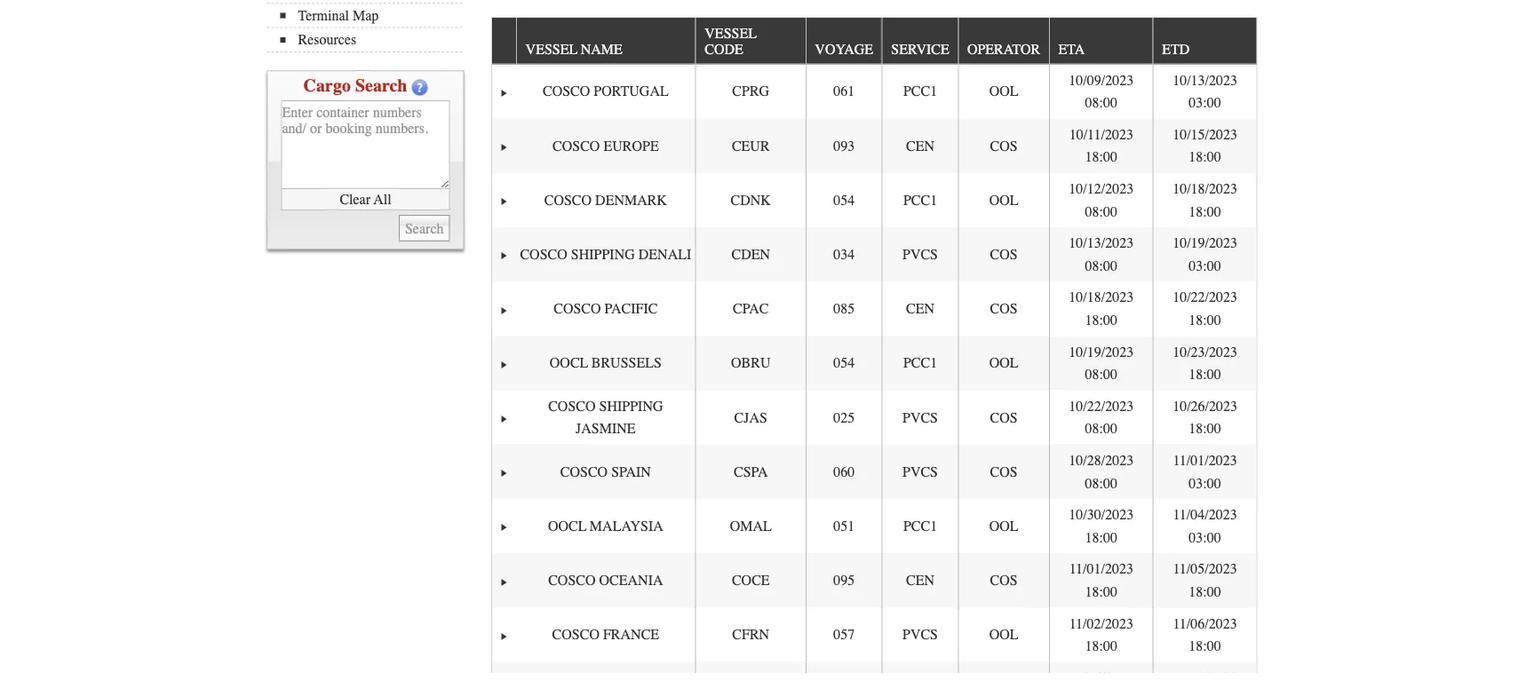 Task type: describe. For each thing, give the bounding box(es) containing it.
cosco spain
[[560, 464, 651, 480]]

spain
[[611, 464, 651, 480]]

095 cell
[[806, 554, 882, 608]]

13 row from the top
[[492, 662, 1257, 673]]

cen for 095
[[906, 572, 935, 589]]

operator link
[[967, 34, 1049, 63]]

cdnk cell
[[695, 173, 806, 227]]

08:00 for 10/19/2023 08:00
[[1085, 366, 1118, 383]]

cos cell for 10/13/2023
[[958, 227, 1049, 282]]

row containing 10/09/2023 08:00
[[492, 64, 1257, 119]]

5 cell from the left
[[958, 662, 1049, 673]]

cos cell for 11/01/2023
[[958, 554, 1049, 608]]

ool for 10/19/2023
[[989, 355, 1019, 371]]

search
[[355, 76, 407, 96]]

10/15/2023 18:00
[[1173, 126, 1238, 165]]

vessel name link
[[526, 34, 631, 63]]

18:00 for the topmost 10/18/2023 18:00 cell
[[1189, 203, 1221, 220]]

row containing cosco shipping jasmine
[[492, 390, 1257, 445]]

cprg
[[732, 83, 769, 100]]

10/09/2023 08:00 cell
[[1049, 64, 1153, 119]]

resources link
[[280, 32, 462, 48]]

oocl malaysia
[[548, 518, 663, 535]]

11/04/2023
[[1173, 507, 1237, 523]]

11/06/2023 18:00 cell
[[1153, 608, 1257, 662]]

11/05/2023 18:00
[[1173, 561, 1237, 600]]

pcc1 for 10/12/2023
[[903, 192, 937, 208]]

pvcs cell for 034
[[882, 227, 958, 282]]

11/02/2023
[[1069, 615, 1134, 632]]

10/13/2023 08:00 cell
[[1049, 227, 1153, 282]]

10/22/2023 08:00 cell
[[1049, 390, 1153, 445]]

cprg cell
[[695, 64, 806, 119]]

ool cell for 10/30/2023
[[958, 499, 1049, 554]]

11/05/2023
[[1173, 561, 1237, 578]]

code
[[705, 41, 743, 58]]

cosco shipping denali
[[520, 246, 691, 263]]

cos cell for 10/11/2023
[[958, 119, 1049, 173]]

pcc1 cell for 10/30/2023
[[882, 499, 958, 554]]

10/19/2023 08:00 cell
[[1049, 336, 1153, 390]]

10/12/2023 08:00 cell
[[1049, 173, 1153, 227]]

etd link
[[1162, 34, 1198, 63]]

cen for 093
[[906, 138, 935, 154]]

10/15/2023 18:00 cell
[[1153, 119, 1257, 173]]

operator
[[967, 41, 1041, 58]]

cos for 10/13/2023
[[990, 246, 1018, 263]]

cosco for cosco spain
[[560, 464, 608, 480]]

10/23/2023
[[1173, 344, 1238, 360]]

03:00 for 11/04/2023 03:00
[[1189, 529, 1221, 546]]

10/13/2023 08:00
[[1069, 235, 1134, 274]]

cosco portugal cell
[[516, 64, 695, 119]]

061
[[834, 83, 855, 100]]

ool for 10/09/2023
[[989, 83, 1019, 100]]

10/23/2023 18:00
[[1173, 344, 1238, 383]]

cdnk
[[731, 192, 771, 208]]

054 for obru
[[834, 355, 855, 371]]

pvcs cell for 057
[[882, 608, 958, 662]]

10/09/2023
[[1069, 72, 1134, 88]]

oceania
[[599, 572, 663, 589]]

clear all button
[[281, 189, 450, 211]]

10/18/2023 for the topmost 10/18/2023 18:00 cell
[[1173, 181, 1238, 197]]

10/28/2023 08:00 cell
[[1049, 445, 1153, 499]]

03:00 for 11/01/2023 03:00
[[1189, 475, 1221, 492]]

oocl for oocl brussels
[[550, 355, 588, 371]]

18:00 for 10/11/2023 18:00 cell
[[1085, 149, 1118, 165]]

all
[[374, 191, 391, 208]]

pcc1 cell for 10/09/2023
[[882, 64, 958, 119]]

4 cell from the left
[[882, 662, 958, 673]]

cspa
[[734, 464, 768, 480]]

11/05/2023 18:00 cell
[[1153, 554, 1257, 608]]

0 vertical spatial 10/18/2023 18:00
[[1173, 181, 1238, 220]]

10/23/2023 18:00 cell
[[1153, 336, 1257, 390]]

cosco oceania
[[548, 572, 663, 589]]

tree grid containing vessel code
[[492, 18, 1257, 673]]

18:00 for 10/30/2023 18:00 cell
[[1085, 529, 1118, 546]]

10/30/2023 18:00
[[1069, 507, 1134, 546]]

10/19/2023 08:00
[[1069, 344, 1134, 383]]

18:00 for 11/01/2023 18:00 cell
[[1085, 584, 1118, 600]]

cosco denmark cell
[[516, 173, 695, 227]]

menu bar containing terminal map
[[267, 0, 471, 52]]

1 vertical spatial 10/18/2023 18:00 cell
[[1049, 282, 1153, 336]]

terminal map link
[[280, 7, 462, 24]]

cen cell for 085
[[882, 282, 958, 336]]

18:00 for 10/18/2023 18:00 cell to the bottom
[[1085, 312, 1118, 328]]

6 cell from the left
[[1049, 662, 1153, 673]]

coce cell
[[695, 554, 806, 608]]

095
[[834, 572, 855, 589]]

france
[[603, 627, 659, 643]]

10/19/2023 03:00
[[1173, 235, 1238, 274]]

cfrn cell
[[695, 608, 806, 662]]

18:00 for "10/15/2023 18:00" cell
[[1189, 149, 1221, 165]]

0 vertical spatial 10/18/2023 18:00 cell
[[1153, 173, 1257, 227]]

093
[[834, 138, 855, 154]]

omal
[[730, 518, 772, 535]]

vessel code
[[705, 25, 757, 58]]

10/13/2023 03:00 cell
[[1153, 64, 1257, 119]]

pcc1 cell for 10/12/2023
[[882, 173, 958, 227]]

brussels
[[591, 355, 662, 371]]

085 cell
[[806, 282, 882, 336]]

terminal
[[298, 7, 349, 24]]

10/22/2023 18:00
[[1173, 289, 1238, 328]]

18:00 for 11/06/2023 18:00 cell at the right bottom of the page
[[1189, 638, 1221, 655]]

row containing 10/18/2023 18:00
[[492, 282, 1257, 336]]

1 cell from the left
[[516, 662, 695, 673]]

map
[[353, 7, 379, 24]]

row containing vessel code
[[492, 18, 1257, 64]]

cosco france cell
[[516, 608, 695, 662]]

portugal
[[594, 83, 669, 100]]

cosco portugal
[[543, 83, 669, 100]]

03:00 for 10/19/2023 03:00
[[1189, 258, 1221, 274]]

europe
[[604, 138, 659, 154]]

cen cell for 093
[[882, 119, 958, 173]]

denmark
[[595, 192, 667, 208]]

11/01/2023 03:00 cell
[[1153, 445, 1257, 499]]

034
[[834, 246, 855, 263]]

cosco shipping jasmine cell
[[516, 390, 695, 445]]

cos cell for 10/18/2023
[[958, 282, 1049, 336]]

cosco for cosco europe
[[553, 138, 600, 154]]

service link
[[891, 34, 958, 63]]

terminal map resources
[[298, 7, 379, 48]]

08:00 for 10/13/2023 08:00
[[1085, 258, 1118, 274]]

10/22/2023 08:00
[[1069, 398, 1134, 437]]

pvcs for 025
[[903, 409, 938, 426]]

cjas
[[734, 409, 767, 426]]

cos for 11/01/2023
[[990, 572, 1018, 589]]

pvcs cell for 060
[[882, 445, 958, 499]]

denali
[[639, 246, 691, 263]]

08:00 for 10/28/2023 08:00
[[1085, 475, 1118, 492]]

10/28/2023 08:00
[[1069, 452, 1134, 492]]

pcc1 for 10/19/2023
[[903, 355, 937, 371]]

cosco europe
[[553, 138, 659, 154]]

08:00 for 10/12/2023 08:00
[[1085, 203, 1118, 220]]

cen cell for 095
[[882, 554, 958, 608]]

eta link
[[1059, 34, 1094, 63]]

057 cell
[[806, 608, 882, 662]]

034 cell
[[806, 227, 882, 282]]

085
[[834, 301, 855, 317]]

clear
[[340, 191, 370, 208]]

jasmine
[[576, 421, 636, 437]]

pvcs for 034
[[903, 246, 938, 263]]

10/26/2023 18:00
[[1173, 398, 1238, 437]]

pvcs for 057
[[903, 627, 938, 643]]

Enter container numbers and/ or booking numbers.  text field
[[281, 100, 450, 189]]

3 cell from the left
[[806, 662, 882, 673]]

cosco for cosco oceania
[[548, 572, 596, 589]]

cosco europe cell
[[516, 119, 695, 173]]

cfrn
[[732, 627, 769, 643]]



Task type: locate. For each thing, give the bounding box(es) containing it.
10/11/2023 18:00 cell
[[1049, 119, 1153, 173]]

08:00 inside 10/28/2023 08:00
[[1085, 475, 1118, 492]]

4 pvcs cell from the top
[[882, 608, 958, 662]]

row containing 11/01/2023 18:00
[[492, 554, 1257, 608]]

18:00 for "10/23/2023 18:00" cell
[[1189, 366, 1221, 383]]

pcc1 for 10/30/2023
[[903, 518, 937, 535]]

08:00 up 10/28/2023
[[1085, 421, 1118, 437]]

4 ool from the top
[[989, 518, 1019, 535]]

0 vertical spatial cen cell
[[882, 119, 958, 173]]

4 pcc1 cell from the top
[[882, 499, 958, 554]]

pcc1
[[903, 83, 937, 100], [903, 192, 937, 208], [903, 355, 937, 371], [903, 518, 937, 535]]

1 cos from the top
[[990, 138, 1018, 154]]

ool for 10/12/2023
[[989, 192, 1019, 208]]

1 pcc1 from the top
[[903, 83, 937, 100]]

08:00 for 10/09/2023 08:00
[[1085, 95, 1118, 111]]

3 pvcs cell from the top
[[882, 445, 958, 499]]

pacific
[[605, 301, 658, 317]]

cos for 10/28/2023
[[990, 464, 1018, 480]]

pvcs right 060
[[903, 464, 938, 480]]

18:00 inside 10/22/2023 18:00
[[1189, 312, 1221, 328]]

08:00 inside 10/09/2023 08:00
[[1085, 95, 1118, 111]]

11/01/2023
[[1173, 452, 1237, 469], [1069, 561, 1134, 578]]

ool for 10/30/2023
[[989, 518, 1019, 535]]

cosco for cosco shipping denali
[[520, 246, 567, 263]]

060 cell
[[806, 445, 882, 499]]

obru
[[731, 355, 771, 371]]

2 pcc1 cell from the top
[[882, 173, 958, 227]]

6 cos cell from the top
[[958, 554, 1049, 608]]

pvcs right 025
[[903, 409, 938, 426]]

1 horizontal spatial vessel
[[705, 25, 757, 41]]

shipping
[[571, 246, 635, 263], [599, 398, 663, 414]]

18:00 down 10/11/2023
[[1085, 149, 1118, 165]]

0 horizontal spatial vessel
[[526, 41, 577, 58]]

2 pvcs cell from the top
[[882, 390, 958, 445]]

4 cos from the top
[[990, 409, 1018, 426]]

11/01/2023 for 03:00
[[1173, 452, 1237, 469]]

0 vertical spatial 10/18/2023
[[1173, 181, 1238, 197]]

0 horizontal spatial 10/18/2023 18:00
[[1069, 289, 1134, 328]]

18:00 inside 11/05/2023 18:00
[[1189, 584, 1221, 600]]

3 pcc1 cell from the top
[[882, 336, 958, 390]]

3 ool from the top
[[989, 355, 1019, 371]]

pcc1 cell
[[882, 64, 958, 119], [882, 173, 958, 227], [882, 336, 958, 390], [882, 499, 958, 554]]

oocl inside cell
[[550, 355, 588, 371]]

18:00 inside 10/11/2023 18:00
[[1085, 149, 1118, 165]]

11/01/2023 18:00
[[1069, 561, 1134, 600]]

clear all
[[340, 191, 391, 208]]

cosco left pacific
[[554, 301, 601, 317]]

cosco pacific
[[554, 301, 658, 317]]

3 pcc1 from the top
[[903, 355, 937, 371]]

10/19/2023 03:00 cell
[[1153, 227, 1257, 282]]

10/22/2023 down 10/19/2023 08:00 cell
[[1069, 398, 1134, 414]]

0 vertical spatial oocl
[[550, 355, 588, 371]]

054 cell
[[806, 173, 882, 227], [806, 336, 882, 390]]

cosco left 'europe'
[[553, 138, 600, 154]]

10/15/2023
[[1173, 126, 1238, 143]]

1 vertical spatial 054 cell
[[806, 336, 882, 390]]

0 vertical spatial cen
[[906, 138, 935, 154]]

pcc1 for 10/09/2023
[[903, 83, 937, 100]]

1 horizontal spatial 10/22/2023
[[1173, 289, 1238, 306]]

2 cell from the left
[[695, 662, 806, 673]]

cosco left france
[[552, 627, 600, 643]]

11/06/2023
[[1173, 615, 1237, 632]]

3 row from the top
[[492, 119, 1257, 173]]

18:00 up '10/23/2023'
[[1189, 312, 1221, 328]]

cen cell right 085
[[882, 282, 958, 336]]

pvcs cell for 025
[[882, 390, 958, 445]]

18:00 inside 10/26/2023 18:00
[[1189, 421, 1221, 437]]

vessel for code
[[705, 25, 757, 41]]

cos cell for 10/22/2023
[[958, 390, 1049, 445]]

10/13/2023 down the 10/12/2023 08:00 cell
[[1069, 235, 1134, 251]]

3 03:00 from the top
[[1189, 475, 1221, 492]]

vessel inside vessel name link
[[526, 41, 577, 58]]

3 cen cell from the top
[[882, 554, 958, 608]]

pvcs right 057
[[903, 627, 938, 643]]

cosco pacific cell
[[516, 282, 695, 336]]

1 vertical spatial 11/01/2023
[[1069, 561, 1134, 578]]

cen for 085
[[906, 301, 935, 317]]

18:00 up 10/19/2023 08:00 on the right of page
[[1085, 312, 1118, 328]]

voyage
[[815, 41, 873, 58]]

row containing 10/13/2023 08:00
[[492, 227, 1257, 282]]

18:00 inside 10/30/2023 18:00
[[1085, 529, 1118, 546]]

054 cell for cdnk
[[806, 173, 882, 227]]

row containing 10/11/2023 18:00
[[492, 119, 1257, 173]]

1 054 cell from the top
[[806, 173, 882, 227]]

cosco for cosco shipping jasmine
[[548, 398, 596, 414]]

11/01/2023 down "10/26/2023 18:00" cell
[[1173, 452, 1237, 469]]

10/19/2023 up 10/22/2023 18:00
[[1173, 235, 1238, 251]]

vessel name
[[526, 41, 623, 58]]

11/02/2023 18:00
[[1069, 615, 1134, 655]]

0 horizontal spatial 10/22/2023
[[1069, 398, 1134, 414]]

1 horizontal spatial 10/13/2023
[[1173, 72, 1238, 88]]

cosco up jasmine
[[548, 398, 596, 414]]

10/13/2023
[[1173, 72, 1238, 88], [1069, 235, 1134, 251]]

5 row from the top
[[492, 227, 1257, 282]]

4 03:00 from the top
[[1189, 529, 1221, 546]]

pvcs cell right 057
[[882, 608, 958, 662]]

ool cell for 10/12/2023
[[958, 173, 1049, 227]]

0 horizontal spatial 10/13/2023
[[1069, 235, 1134, 251]]

10/26/2023
[[1173, 398, 1238, 414]]

08:00 down 10/28/2023
[[1085, 475, 1118, 492]]

10/09/2023 08:00
[[1069, 72, 1134, 111]]

cjas cell
[[695, 390, 806, 445]]

03:00 up 10/22/2023 18:00
[[1189, 258, 1221, 274]]

1 vertical spatial 054
[[834, 355, 855, 371]]

ool cell for 11/02/2023
[[958, 608, 1049, 662]]

oocl for oocl malaysia
[[548, 518, 586, 535]]

row up 025
[[492, 336, 1257, 390]]

row down 057
[[492, 662, 1257, 673]]

cosco left denmark
[[544, 192, 592, 208]]

5 08:00 from the top
[[1085, 421, 1118, 437]]

row down 034
[[492, 282, 1257, 336]]

03:00 inside '10/13/2023 03:00'
[[1189, 95, 1221, 111]]

10/18/2023 18:00 cell up 10/19/2023 08:00 on the right of page
[[1049, 282, 1153, 336]]

18:00 down '11/06/2023'
[[1189, 638, 1221, 655]]

menu bar
[[267, 0, 471, 52]]

10 row from the top
[[492, 499, 1257, 554]]

10/11/2023 18:00
[[1069, 126, 1134, 165]]

pvcs for 060
[[903, 464, 938, 480]]

ool
[[989, 83, 1019, 100], [989, 192, 1019, 208], [989, 355, 1019, 371], [989, 518, 1019, 535], [989, 627, 1019, 643]]

0 vertical spatial 11/01/2023
[[1173, 452, 1237, 469]]

shipping for denali
[[571, 246, 635, 263]]

5 ool from the top
[[989, 627, 1019, 643]]

4 ool cell from the top
[[958, 499, 1049, 554]]

18:00 down '10/23/2023'
[[1189, 366, 1221, 383]]

row up 061
[[492, 18, 1257, 64]]

oocl left the malaysia
[[548, 518, 586, 535]]

18:00 down 10/30/2023
[[1085, 529, 1118, 546]]

2 cos cell from the top
[[958, 227, 1049, 282]]

1 pcc1 cell from the top
[[882, 64, 958, 119]]

cosco
[[543, 83, 590, 100], [553, 138, 600, 154], [544, 192, 592, 208], [520, 246, 567, 263], [554, 301, 601, 317], [548, 398, 596, 414], [560, 464, 608, 480], [548, 572, 596, 589], [552, 627, 600, 643]]

cen cell
[[882, 119, 958, 173], [882, 282, 958, 336], [882, 554, 958, 608]]

cen cell right 093 on the top of page
[[882, 119, 958, 173]]

1 vertical spatial shipping
[[599, 398, 663, 414]]

7 row from the top
[[492, 336, 1257, 390]]

1 vertical spatial 10/13/2023
[[1069, 235, 1134, 251]]

10/19/2023
[[1173, 235, 1238, 251], [1069, 344, 1134, 360]]

18:00 down 11/05/2023
[[1189, 584, 1221, 600]]

11 row from the top
[[492, 554, 1257, 608]]

cos for 10/18/2023
[[990, 301, 1018, 317]]

oocl brussels
[[550, 355, 662, 371]]

1 cos cell from the top
[[958, 119, 1049, 173]]

11/02/2023 18:00 cell
[[1049, 608, 1153, 662]]

10/26/2023 18:00 cell
[[1153, 390, 1257, 445]]

4 08:00 from the top
[[1085, 366, 1118, 383]]

cosco down vessel name
[[543, 83, 590, 100]]

2 054 cell from the top
[[806, 336, 882, 390]]

10/22/2023 18:00 cell
[[1153, 282, 1257, 336]]

row down 095
[[492, 608, 1257, 662]]

oocl inside cell
[[548, 518, 586, 535]]

pcc1 cell for 10/19/2023
[[882, 336, 958, 390]]

cden cell
[[695, 227, 806, 282]]

10/18/2023
[[1173, 181, 1238, 197], [1069, 289, 1134, 306]]

cos cell
[[958, 119, 1049, 173], [958, 227, 1049, 282], [958, 282, 1049, 336], [958, 390, 1049, 445], [958, 445, 1049, 499], [958, 554, 1049, 608]]

03:00 inside 11/01/2023 03:00
[[1189, 475, 1221, 492]]

10/12/2023
[[1069, 181, 1134, 197]]

cosco for cosco pacific
[[554, 301, 601, 317]]

cargo search
[[303, 76, 407, 96]]

11/01/2023 03:00
[[1173, 452, 1237, 492]]

pvcs cell right 034
[[882, 227, 958, 282]]

cosco france
[[552, 627, 659, 643]]

cosco left oceania
[[548, 572, 596, 589]]

025
[[834, 409, 855, 426]]

9 row from the top
[[492, 445, 1257, 499]]

1 ool cell from the top
[[958, 64, 1049, 119]]

10/18/2023 18:00 down "10/15/2023 18:00" cell
[[1173, 181, 1238, 220]]

10/22/2023
[[1173, 289, 1238, 306], [1069, 398, 1134, 414]]

4 cos cell from the top
[[958, 390, 1049, 445]]

row up 085
[[492, 227, 1257, 282]]

1 horizontal spatial 10/18/2023
[[1173, 181, 1238, 197]]

10/19/2023 for 03:00
[[1173, 235, 1238, 251]]

4 row from the top
[[492, 173, 1257, 227]]

10/18/2023 for 10/18/2023 18:00 cell to the bottom
[[1069, 289, 1134, 306]]

11/04/2023 03:00 cell
[[1153, 499, 1257, 554]]

093 cell
[[806, 119, 882, 173]]

cosco inside 'cell'
[[548, 572, 596, 589]]

10/11/2023
[[1069, 126, 1134, 143]]

cosco denmark
[[544, 192, 667, 208]]

row containing 10/19/2023 08:00
[[492, 336, 1257, 390]]

cen right 085
[[906, 301, 935, 317]]

11/01/2023 18:00 cell
[[1049, 554, 1153, 608]]

eta
[[1059, 41, 1085, 58]]

row up 034
[[492, 173, 1257, 227]]

10/28/2023
[[1069, 452, 1134, 469]]

03:00 up 11/04/2023
[[1189, 475, 1221, 492]]

060
[[834, 464, 855, 480]]

cosco shipping denali cell
[[516, 227, 695, 282]]

0 vertical spatial 054 cell
[[806, 173, 882, 227]]

1 vertical spatial cen
[[906, 301, 935, 317]]

shipping inside cell
[[571, 246, 635, 263]]

18:00 up 10/19/2023 03:00
[[1189, 203, 1221, 220]]

4 pvcs from the top
[[903, 627, 938, 643]]

5 ool cell from the top
[[958, 608, 1049, 662]]

054 for cdnk
[[834, 192, 855, 208]]

1 03:00 from the top
[[1189, 95, 1221, 111]]

pvcs cell
[[882, 227, 958, 282], [882, 390, 958, 445], [882, 445, 958, 499], [882, 608, 958, 662]]

08:00 down the 10/09/2023
[[1085, 95, 1118, 111]]

tree grid
[[492, 18, 1257, 673]]

08:00 inside "10/12/2023 08:00"
[[1085, 203, 1118, 220]]

1 horizontal spatial 11/01/2023
[[1173, 452, 1237, 469]]

cosco for cosco denmark
[[544, 192, 592, 208]]

03:00
[[1189, 95, 1221, 111], [1189, 258, 1221, 274], [1189, 475, 1221, 492], [1189, 529, 1221, 546]]

cen cell right 095
[[882, 554, 958, 608]]

08:00 inside the "10/22/2023 08:00"
[[1085, 421, 1118, 437]]

1 vertical spatial oocl
[[548, 518, 586, 535]]

oocl malaysia cell
[[516, 499, 695, 554]]

1 vertical spatial 10/22/2023
[[1069, 398, 1134, 414]]

18:00 down 11/02/2023
[[1085, 638, 1118, 655]]

cen right 093 on the top of page
[[906, 138, 935, 154]]

cen right 095
[[906, 572, 935, 589]]

ceur
[[732, 138, 770, 154]]

2 cen cell from the top
[[882, 282, 958, 336]]

2 08:00 from the top
[[1085, 203, 1118, 220]]

18:00 inside the 10/15/2023 18:00
[[1189, 149, 1221, 165]]

18:00 for the 11/05/2023 18:00 cell
[[1189, 584, 1221, 600]]

10/13/2023 03:00
[[1173, 72, 1238, 111]]

03:00 inside the 11/04/2023 03:00
[[1189, 529, 1221, 546]]

1 vertical spatial cen cell
[[882, 282, 958, 336]]

03:00 for 10/13/2023 03:00
[[1189, 95, 1221, 111]]

054 down 085 cell
[[834, 355, 855, 371]]

051 cell
[[806, 499, 882, 554]]

10/30/2023 18:00 cell
[[1049, 499, 1153, 554]]

18:00
[[1085, 149, 1118, 165], [1189, 149, 1221, 165], [1189, 203, 1221, 220], [1085, 312, 1118, 328], [1189, 312, 1221, 328], [1189, 366, 1221, 383], [1189, 421, 1221, 437], [1085, 529, 1118, 546], [1085, 584, 1118, 600], [1189, 584, 1221, 600], [1085, 638, 1118, 655], [1189, 638, 1221, 655]]

18:00 down 10/15/2023
[[1189, 149, 1221, 165]]

cosco oceania cell
[[516, 554, 695, 608]]

10/13/2023 for 03:00
[[1173, 72, 1238, 88]]

08:00 inside 10/19/2023 08:00
[[1085, 366, 1118, 383]]

11/01/2023 down 10/30/2023 18:00 cell
[[1069, 561, 1134, 578]]

cos
[[990, 138, 1018, 154], [990, 246, 1018, 263], [990, 301, 1018, 317], [990, 409, 1018, 426], [990, 464, 1018, 480], [990, 572, 1018, 589]]

oocl brussels cell
[[516, 336, 695, 390]]

054 cell up 025
[[806, 336, 882, 390]]

8 row from the top
[[492, 390, 1257, 445]]

6 cos from the top
[[990, 572, 1018, 589]]

3 cen from the top
[[906, 572, 935, 589]]

row group containing 10/09/2023 08:00
[[492, 64, 1257, 673]]

11/01/2023 for 18:00
[[1069, 561, 1134, 578]]

03:00 down 11/04/2023
[[1189, 529, 1221, 546]]

row up 057
[[492, 554, 1257, 608]]

10/19/2023 for 08:00
[[1069, 344, 1134, 360]]

cosco inside cosco shipping jasmine
[[548, 398, 596, 414]]

row containing 10/28/2023 08:00
[[492, 445, 1257, 499]]

service
[[891, 41, 949, 58]]

cos for 10/11/2023
[[990, 138, 1018, 154]]

omal cell
[[695, 499, 806, 554]]

shipping for jasmine
[[599, 398, 663, 414]]

10/22/2023 for 18:00
[[1173, 289, 1238, 306]]

0 vertical spatial 10/22/2023
[[1173, 289, 1238, 306]]

cosco inside cell
[[544, 192, 592, 208]]

11/06/2023 18:00
[[1173, 615, 1237, 655]]

1 pvcs cell from the top
[[882, 227, 958, 282]]

resources
[[298, 32, 356, 48]]

cosco spain cell
[[516, 445, 695, 499]]

2 054 from the top
[[834, 355, 855, 371]]

7 cell from the left
[[1153, 662, 1257, 673]]

0 vertical spatial 10/19/2023
[[1173, 235, 1238, 251]]

10/18/2023 18:00 cell up 10/19/2023 03:00
[[1153, 173, 1257, 227]]

cosco for cosco france
[[552, 627, 600, 643]]

08:00 down the 10/12/2023 08:00 cell
[[1085, 258, 1118, 274]]

08:00 up the "10/22/2023 08:00"
[[1085, 366, 1118, 383]]

cell
[[516, 662, 695, 673], [695, 662, 806, 673], [806, 662, 882, 673], [882, 662, 958, 673], [958, 662, 1049, 673], [1049, 662, 1153, 673], [1153, 662, 1257, 673]]

2 ool cell from the top
[[958, 173, 1049, 227]]

08:00
[[1085, 95, 1118, 111], [1085, 203, 1118, 220], [1085, 258, 1118, 274], [1085, 366, 1118, 383], [1085, 421, 1118, 437], [1085, 475, 1118, 492]]

03:00 inside 10/19/2023 03:00
[[1189, 258, 1221, 274]]

10/18/2023 18:00 cell
[[1153, 173, 1257, 227], [1049, 282, 1153, 336]]

1 vertical spatial 10/18/2023
[[1069, 289, 1134, 306]]

cspa cell
[[695, 445, 806, 499]]

vessel left name
[[526, 41, 577, 58]]

row up 095
[[492, 499, 1257, 554]]

cosco left spain
[[560, 464, 608, 480]]

pvcs right 034
[[903, 246, 938, 263]]

ceur cell
[[695, 119, 806, 173]]

malaysia
[[590, 518, 663, 535]]

row up 060
[[492, 390, 1257, 445]]

3 pvcs from the top
[[903, 464, 938, 480]]

03:00 up 10/15/2023
[[1189, 95, 1221, 111]]

2 pvcs from the top
[[903, 409, 938, 426]]

18:00 inside 10/23/2023 18:00
[[1189, 366, 1221, 383]]

row containing 10/30/2023 18:00
[[492, 499, 1257, 554]]

cargo
[[303, 76, 351, 96]]

10/22/2023 down the 10/19/2023 03:00 cell on the top
[[1173, 289, 1238, 306]]

10/13/2023 down etd link
[[1173, 72, 1238, 88]]

10/18/2023 18:00
[[1173, 181, 1238, 220], [1069, 289, 1134, 328]]

cden
[[732, 246, 770, 263]]

18:00 for 11/02/2023 18:00 cell
[[1085, 638, 1118, 655]]

18:00 inside the 11/01/2023 18:00
[[1085, 584, 1118, 600]]

cosco shipping jasmine
[[548, 398, 663, 437]]

10/22/2023 for 08:00
[[1069, 398, 1134, 414]]

18:00 up 11/02/2023
[[1085, 584, 1118, 600]]

10/18/2023 18:00 down 10/13/2023 08:00 cell at the right of page
[[1069, 289, 1134, 328]]

1 vertical spatial 10/19/2023
[[1069, 344, 1134, 360]]

3 cos from the top
[[990, 301, 1018, 317]]

shipping up jasmine
[[599, 398, 663, 414]]

1 ool from the top
[[989, 83, 1019, 100]]

row
[[492, 18, 1257, 64], [492, 64, 1257, 119], [492, 119, 1257, 173], [492, 173, 1257, 227], [492, 227, 1257, 282], [492, 282, 1257, 336], [492, 336, 1257, 390], [492, 390, 1257, 445], [492, 445, 1257, 499], [492, 499, 1257, 554], [492, 554, 1257, 608], [492, 608, 1257, 662], [492, 662, 1257, 673]]

vessel
[[705, 25, 757, 41], [526, 41, 577, 58]]

cpac cell
[[695, 282, 806, 336]]

18:00 for 10/22/2023 18:00 cell
[[1189, 312, 1221, 328]]

oocl left brussels
[[550, 355, 588, 371]]

18:00 inside 11/02/2023 18:00
[[1085, 638, 1118, 655]]

10/12/2023 08:00
[[1069, 181, 1134, 220]]

name
[[581, 41, 623, 58]]

054
[[834, 192, 855, 208], [834, 355, 855, 371]]

025 cell
[[806, 390, 882, 445]]

5 cos from the top
[[990, 464, 1018, 480]]

6 08:00 from the top
[[1085, 475, 1118, 492]]

2 03:00 from the top
[[1189, 258, 1221, 274]]

row down 'voyage' link
[[492, 64, 1257, 119]]

0 horizontal spatial 10/18/2023
[[1069, 289, 1134, 306]]

2 pcc1 from the top
[[903, 192, 937, 208]]

1 cen from the top
[[906, 138, 935, 154]]

pvcs cell right 025
[[882, 390, 958, 445]]

vessel up cprg cell
[[705, 25, 757, 41]]

vessel for name
[[526, 41, 577, 58]]

2 cos from the top
[[990, 246, 1018, 263]]

coce
[[732, 572, 770, 589]]

None submit
[[399, 215, 450, 242]]

051
[[834, 518, 855, 535]]

18:00 inside 11/06/2023 18:00
[[1189, 638, 1221, 655]]

1 horizontal spatial 10/18/2023 18:00
[[1173, 181, 1238, 220]]

row down 061
[[492, 119, 1257, 173]]

2 vertical spatial cen
[[906, 572, 935, 589]]

6 row from the top
[[492, 282, 1257, 336]]

10/13/2023 for 08:00
[[1069, 235, 1134, 251]]

0 vertical spatial 10/13/2023
[[1173, 72, 1238, 88]]

4 pcc1 from the top
[[903, 518, 937, 535]]

1 row from the top
[[492, 18, 1257, 64]]

voyage link
[[815, 34, 882, 63]]

054 cell for obru
[[806, 336, 882, 390]]

18:00 for "10/26/2023 18:00" cell
[[1189, 421, 1221, 437]]

cos for 10/22/2023
[[990, 409, 1018, 426]]

10/19/2023 up the "10/22/2023 08:00"
[[1069, 344, 1134, 360]]

3 ool cell from the top
[[958, 336, 1049, 390]]

1 08:00 from the top
[[1085, 95, 1118, 111]]

0 horizontal spatial 11/01/2023
[[1069, 561, 1134, 578]]

5 cos cell from the top
[[958, 445, 1049, 499]]

shipping inside cosco shipping jasmine
[[599, 398, 663, 414]]

2 row from the top
[[492, 64, 1257, 119]]

shipping down cosco denmark cell
[[571, 246, 635, 263]]

18:00 down 10/26/2023
[[1189, 421, 1221, 437]]

cpac
[[733, 301, 769, 317]]

pvcs cell right 060
[[882, 445, 958, 499]]

row up 051
[[492, 445, 1257, 499]]

10/18/2023 down 10/13/2023 08:00 cell at the right of page
[[1069, 289, 1134, 306]]

cos cell for 10/28/2023
[[958, 445, 1049, 499]]

054 down 093 'cell'
[[834, 192, 855, 208]]

2 vertical spatial cen cell
[[882, 554, 958, 608]]

08:00 down 10/12/2023
[[1085, 203, 1118, 220]]

etd
[[1162, 41, 1190, 58]]

obru cell
[[695, 336, 806, 390]]

ool cell for 10/09/2023
[[958, 64, 1049, 119]]

vessel code link
[[705, 18, 757, 63]]

cosco for cosco portugal
[[543, 83, 590, 100]]

row group
[[492, 64, 1257, 673]]

row containing 11/02/2023 18:00
[[492, 608, 1257, 662]]

0 horizontal spatial 10/19/2023
[[1069, 344, 1134, 360]]

061 cell
[[806, 64, 882, 119]]

2 ool from the top
[[989, 192, 1019, 208]]

2 cen from the top
[[906, 301, 935, 317]]

3 cos cell from the top
[[958, 282, 1049, 336]]

1 054 from the top
[[834, 192, 855, 208]]

0 vertical spatial shipping
[[571, 246, 635, 263]]

12 row from the top
[[492, 608, 1257, 662]]

3 08:00 from the top
[[1085, 258, 1118, 274]]

1 horizontal spatial 10/19/2023
[[1173, 235, 1238, 251]]

row containing 10/12/2023 08:00
[[492, 173, 1257, 227]]

11/04/2023 03:00
[[1173, 507, 1237, 546]]

ool cell
[[958, 64, 1049, 119], [958, 173, 1049, 227], [958, 336, 1049, 390], [958, 499, 1049, 554], [958, 608, 1049, 662]]

10/30/2023
[[1069, 507, 1134, 523]]

cosco down cosco denmark cell
[[520, 246, 567, 263]]

10/18/2023 down "10/15/2023 18:00" cell
[[1173, 181, 1238, 197]]

1 pvcs from the top
[[903, 246, 938, 263]]

ool for 11/02/2023
[[989, 627, 1019, 643]]

08:00 for 10/22/2023 08:00
[[1085, 421, 1118, 437]]

08:00 inside 10/13/2023 08:00
[[1085, 258, 1118, 274]]

1 cen cell from the top
[[882, 119, 958, 173]]

0 vertical spatial 054
[[834, 192, 855, 208]]

1 vertical spatial 10/18/2023 18:00
[[1069, 289, 1134, 328]]

054 cell up 034
[[806, 173, 882, 227]]

ool cell for 10/19/2023
[[958, 336, 1049, 390]]



Task type: vqa. For each thing, say whether or not it's contained in the screenshot.
right 10/18/2023
yes



